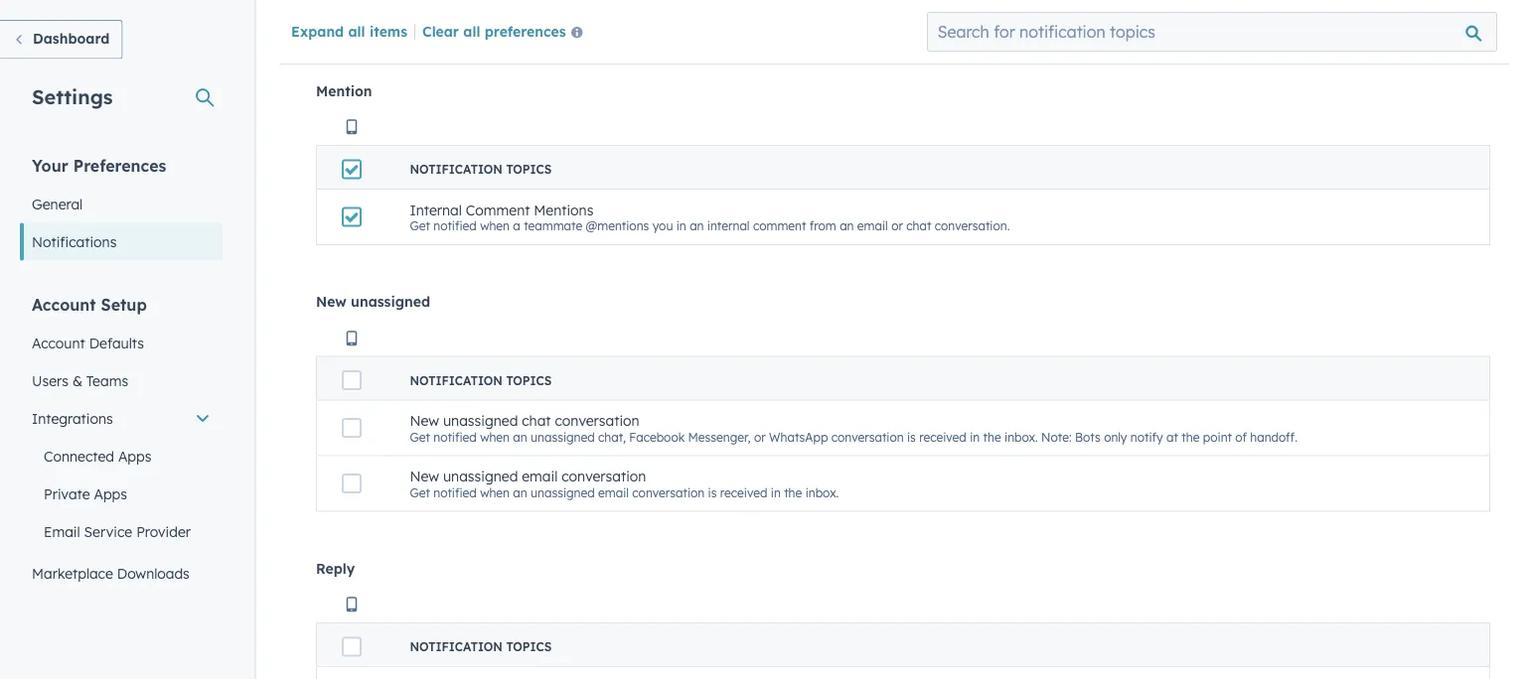 Task type: vqa. For each thing, say whether or not it's contained in the screenshot.
bottom notification
yes



Task type: describe. For each thing, give the bounding box(es) containing it.
marketplace downloads
[[32, 565, 190, 582]]

point
[[1203, 430, 1232, 444]]

an inside the new unassigned email conversation get notified when an unassigned email conversation is received in the inbox.
[[513, 485, 527, 500]]

dashboard
[[33, 30, 110, 47]]

setup
[[101, 295, 147, 315]]

whatsapp
[[769, 430, 828, 444]]

get inside new unassigned chat conversation get notified when an unassigned chat, facebook messenger, or whatsapp conversation is received in the inbox. note: bots only notify at the point of handoff.
[[410, 430, 430, 444]]

downloads
[[117, 565, 190, 582]]

all for expand
[[348, 22, 365, 39]]

integrations
[[32, 410, 113, 427]]

defaults
[[89, 334, 144, 352]]

Search for notification topics search field
[[927, 12, 1497, 52]]

connected apps link
[[20, 438, 223, 475]]

handoff.
[[1250, 430, 1298, 444]]

reassigned
[[653, 7, 714, 22]]

expand all items button
[[291, 22, 407, 39]]

1 notified from the top
[[433, 7, 477, 22]]

notified inside internal comment mentions get notified when a teammate @mentions you in an internal comment from an email or chat conversation.
[[433, 218, 477, 233]]

topics for mention
[[506, 162, 552, 177]]

clear all preferences
[[422, 22, 566, 39]]

new unassigned
[[316, 293, 430, 311]]

you.
[[732, 7, 756, 22]]

provider
[[136, 523, 191, 541]]

from
[[810, 218, 836, 233]]

settings
[[32, 84, 113, 109]]

chat inside internal comment mentions get notified when a teammate @mentions you in an internal comment from an email or chat conversation.
[[906, 218, 931, 233]]

apps for private apps
[[94, 485, 127, 503]]

email service provider link
[[20, 513, 223, 551]]

account setup
[[32, 295, 147, 315]]

conversation up the new unassigned email conversation get notified when an unassigned email conversation is received in the inbox.
[[555, 412, 640, 430]]

account for account setup
[[32, 295, 96, 315]]

is inside new unassigned chat conversation get notified when an unassigned chat, facebook messenger, or whatsapp conversation is received in the inbox. note: bots only notify at the point of handoff.
[[907, 430, 916, 444]]

general
[[32, 195, 83, 213]]

clear
[[422, 22, 459, 39]]

preferences
[[485, 22, 566, 39]]

internal
[[707, 218, 750, 233]]

all for clear
[[463, 22, 480, 39]]

inbox. inside the new unassigned email conversation get notified when an unassigned email conversation is received in the inbox.
[[806, 485, 839, 500]]

internal
[[410, 201, 462, 218]]

conversation.
[[935, 218, 1010, 233]]

notified inside the new unassigned email conversation get notified when an unassigned email conversation is received in the inbox.
[[433, 485, 477, 500]]

note:
[[1041, 430, 1072, 444]]

received inside the new unassigned email conversation get notified when an unassigned email conversation is received in the inbox.
[[720, 485, 768, 500]]

users & teams link
[[20, 362, 223, 400]]

reply
[[316, 560, 355, 577]]

new unassigned chat conversation get notified when an unassigned chat, facebook messenger, or whatsapp conversation is received in the inbox. note: bots only notify at the point of handoff.
[[410, 412, 1298, 444]]

expand
[[291, 22, 344, 39]]

marketplace
[[32, 565, 113, 582]]

get notified when an email conversation is reassigned to you.
[[410, 7, 756, 22]]

private apps link
[[20, 475, 223, 513]]

your preferences element
[[20, 155, 223, 261]]

notification topics for new unassigned
[[410, 373, 552, 388]]

messenger,
[[688, 430, 751, 444]]

notifications link
[[20, 223, 223, 261]]

or inside new unassigned chat conversation get notified when an unassigned chat, facebook messenger, or whatsapp conversation is received in the inbox. note: bots only notify at the point of handoff.
[[754, 430, 766, 444]]

internal comment mentions get notified when a teammate @mentions you in an internal comment from an email or chat conversation.
[[410, 201, 1010, 233]]

bots
[[1075, 430, 1101, 444]]

marketplace downloads link
[[20, 555, 223, 593]]

dashboard link
[[0, 20, 123, 59]]



Task type: locate. For each thing, give the bounding box(es) containing it.
in right you
[[676, 218, 686, 233]]

0 vertical spatial inbox.
[[1005, 430, 1038, 444]]

notification topics for reply
[[410, 640, 552, 655]]

account defaults
[[32, 334, 144, 352]]

in left note:
[[970, 430, 980, 444]]

apps for connected apps
[[118, 448, 152, 465]]

inbox. left note:
[[1005, 430, 1038, 444]]

3 topics from the top
[[506, 640, 552, 655]]

unassigned
[[351, 293, 430, 311], [443, 412, 518, 430], [531, 430, 595, 444], [443, 468, 518, 485], [531, 485, 595, 500]]

3 notification from the top
[[410, 640, 503, 655]]

private apps
[[44, 485, 127, 503]]

0 horizontal spatial all
[[348, 22, 365, 39]]

mentions
[[534, 201, 594, 218]]

get
[[410, 7, 430, 22], [410, 218, 430, 233], [410, 430, 430, 444], [410, 485, 430, 500]]

1 vertical spatial or
[[754, 430, 766, 444]]

email
[[531, 7, 561, 22], [857, 218, 888, 233], [522, 468, 558, 485], [598, 485, 629, 500]]

users
[[32, 372, 69, 390]]

users & teams
[[32, 372, 128, 390]]

teammate
[[524, 218, 582, 233]]

2 vertical spatial topics
[[506, 640, 552, 655]]

conversation right whatsapp
[[831, 430, 904, 444]]

comment
[[466, 201, 530, 218]]

only
[[1104, 430, 1127, 444]]

2 topics from the top
[[506, 373, 552, 388]]

1 notification topics from the top
[[410, 162, 552, 177]]

when inside new unassigned chat conversation get notified when an unassigned chat, facebook messenger, or whatsapp conversation is received in the inbox. note: bots only notify at the point of handoff.
[[480, 430, 510, 444]]

in inside internal comment mentions get notified when a teammate @mentions you in an internal comment from an email or chat conversation.
[[676, 218, 686, 233]]

is
[[641, 7, 649, 22], [907, 430, 916, 444], [708, 485, 717, 500]]

1 horizontal spatial chat
[[906, 218, 931, 233]]

a
[[513, 218, 520, 233]]

the right at
[[1182, 430, 1200, 444]]

0 vertical spatial is
[[641, 7, 649, 22]]

connected apps
[[44, 448, 152, 465]]

your
[[32, 156, 68, 175]]

0 vertical spatial apps
[[118, 448, 152, 465]]

1 horizontal spatial the
[[983, 430, 1001, 444]]

when inside internal comment mentions get notified when a teammate @mentions you in an internal comment from an email or chat conversation.
[[480, 218, 510, 233]]

all left items
[[348, 22, 365, 39]]

the inside the new unassigned email conversation get notified when an unassigned email conversation is received in the inbox.
[[784, 485, 802, 500]]

received
[[919, 430, 967, 444], [720, 485, 768, 500]]

items
[[370, 22, 407, 39]]

3 notified from the top
[[433, 430, 477, 444]]

service
[[84, 523, 132, 541]]

notification
[[410, 162, 503, 177], [410, 373, 503, 388], [410, 640, 503, 655]]

unassigned for new unassigned chat conversation get notified when an unassigned chat, facebook messenger, or whatsapp conversation is received in the inbox. note: bots only notify at the point of handoff.
[[443, 412, 518, 430]]

comment
[[753, 218, 806, 233]]

0 horizontal spatial inbox.
[[806, 485, 839, 500]]

1 vertical spatial notification
[[410, 373, 503, 388]]

expand all items
[[291, 22, 407, 39]]

3 get from the top
[[410, 430, 430, 444]]

conversation down facebook
[[632, 485, 705, 500]]

1 horizontal spatial inbox.
[[1005, 430, 1038, 444]]

account up account defaults
[[32, 295, 96, 315]]

email service provider
[[44, 523, 191, 541]]

notifications
[[32, 233, 117, 250]]

all
[[348, 22, 365, 39], [463, 22, 480, 39]]

notification for mention
[[410, 162, 503, 177]]

chat,
[[598, 430, 626, 444]]

2 notification from the top
[[410, 373, 503, 388]]

2 horizontal spatial is
[[907, 430, 916, 444]]

1 vertical spatial new
[[410, 412, 439, 430]]

1 horizontal spatial is
[[708, 485, 717, 500]]

account up users
[[32, 334, 85, 352]]

an
[[513, 7, 527, 22], [690, 218, 704, 233], [840, 218, 854, 233], [513, 430, 527, 444], [513, 485, 527, 500]]

1 get from the top
[[410, 7, 430, 22]]

when
[[480, 7, 510, 22], [480, 218, 510, 233], [480, 430, 510, 444], [480, 485, 510, 500]]

1 vertical spatial is
[[907, 430, 916, 444]]

at
[[1167, 430, 1178, 444]]

2 vertical spatial is
[[708, 485, 717, 500]]

get inside internal comment mentions get notified when a teammate @mentions you in an internal comment from an email or chat conversation.
[[410, 218, 430, 233]]

0 vertical spatial received
[[919, 430, 967, 444]]

new for new unassigned email conversation get notified when an unassigned email conversation is received in the inbox.
[[410, 468, 439, 485]]

to
[[717, 7, 729, 22]]

4 get from the top
[[410, 485, 430, 500]]

in
[[676, 218, 686, 233], [970, 430, 980, 444], [771, 485, 781, 500]]

conversation left reassigned
[[565, 7, 637, 22]]

topics
[[506, 162, 552, 177], [506, 373, 552, 388], [506, 640, 552, 655]]

0 horizontal spatial in
[[676, 218, 686, 233]]

notification topics
[[410, 162, 552, 177], [410, 373, 552, 388], [410, 640, 552, 655]]

conversation down chat,
[[562, 468, 646, 485]]

0 vertical spatial topics
[[506, 162, 552, 177]]

0 vertical spatial notification
[[410, 162, 503, 177]]

all inside button
[[463, 22, 480, 39]]

chat
[[906, 218, 931, 233], [522, 412, 551, 430]]

all right clear
[[463, 22, 480, 39]]

3 notification topics from the top
[[410, 640, 552, 655]]

preferences
[[73, 156, 166, 175]]

2 when from the top
[[480, 218, 510, 233]]

new inside the new unassigned email conversation get notified when an unassigned email conversation is received in the inbox.
[[410, 468, 439, 485]]

0 vertical spatial account
[[32, 295, 96, 315]]

2 all from the left
[[463, 22, 480, 39]]

0 vertical spatial in
[[676, 218, 686, 233]]

mention
[[316, 82, 372, 99]]

account for account defaults
[[32, 334, 85, 352]]

is inside the new unassigned email conversation get notified when an unassigned email conversation is received in the inbox.
[[708, 485, 717, 500]]

2 notified from the top
[[433, 218, 477, 233]]

or right from
[[891, 218, 903, 233]]

the down whatsapp
[[784, 485, 802, 500]]

2 vertical spatial in
[[771, 485, 781, 500]]

@mentions
[[586, 218, 649, 233]]

the
[[983, 430, 1001, 444], [1182, 430, 1200, 444], [784, 485, 802, 500]]

1 vertical spatial received
[[720, 485, 768, 500]]

1 topics from the top
[[506, 162, 552, 177]]

teams
[[86, 372, 128, 390]]

inbox. inside new unassigned chat conversation get notified when an unassigned chat, facebook messenger, or whatsapp conversation is received in the inbox. note: bots only notify at the point of handoff.
[[1005, 430, 1038, 444]]

private
[[44, 485, 90, 503]]

2 get from the top
[[410, 218, 430, 233]]

2 account from the top
[[32, 334, 85, 352]]

account
[[32, 295, 96, 315], [32, 334, 85, 352]]

0 vertical spatial notification topics
[[410, 162, 552, 177]]

0 vertical spatial new
[[316, 293, 347, 311]]

new unassigned email conversation get notified when an unassigned email conversation is received in the inbox.
[[410, 468, 839, 500]]

of
[[1236, 430, 1247, 444]]

3 when from the top
[[480, 430, 510, 444]]

0 horizontal spatial chat
[[522, 412, 551, 430]]

new
[[316, 293, 347, 311], [410, 412, 439, 430], [410, 468, 439, 485]]

received inside new unassigned chat conversation get notified when an unassigned chat, facebook messenger, or whatsapp conversation is received in the inbox. note: bots only notify at the point of handoff.
[[919, 430, 967, 444]]

notification topics for mention
[[410, 162, 552, 177]]

facebook
[[629, 430, 685, 444]]

1 horizontal spatial or
[[891, 218, 903, 233]]

new for new unassigned
[[316, 293, 347, 311]]

account defaults link
[[20, 324, 223, 362]]

email
[[44, 523, 80, 541]]

in inside the new unassigned email conversation get notified when an unassigned email conversation is received in the inbox.
[[771, 485, 781, 500]]

1 account from the top
[[32, 295, 96, 315]]

or left whatsapp
[[754, 430, 766, 444]]

0 vertical spatial chat
[[906, 218, 931, 233]]

unassigned for new unassigned email conversation get notified when an unassigned email conversation is received in the inbox.
[[443, 468, 518, 485]]

new for new unassigned chat conversation get notified when an unassigned chat, facebook messenger, or whatsapp conversation is received in the inbox. note: bots only notify at the point of handoff.
[[410, 412, 439, 430]]

2 vertical spatial notification
[[410, 640, 503, 655]]

0 horizontal spatial the
[[784, 485, 802, 500]]

0 vertical spatial or
[[891, 218, 903, 233]]

1 horizontal spatial in
[[771, 485, 781, 500]]

4 notified from the top
[[433, 485, 477, 500]]

integrations button
[[20, 400, 223, 438]]

get inside the new unassigned email conversation get notified when an unassigned email conversation is received in the inbox.
[[410, 485, 430, 500]]

notified
[[433, 7, 477, 22], [433, 218, 477, 233], [433, 430, 477, 444], [433, 485, 477, 500]]

unassigned for new unassigned
[[351, 293, 430, 311]]

1 horizontal spatial received
[[919, 430, 967, 444]]

or inside internal comment mentions get notified when a teammate @mentions you in an internal comment from an email or chat conversation.
[[891, 218, 903, 233]]

clear all preferences button
[[422, 21, 591, 44]]

notify
[[1131, 430, 1163, 444]]

apps inside private apps link
[[94, 485, 127, 503]]

&
[[72, 372, 82, 390]]

1 vertical spatial inbox.
[[806, 485, 839, 500]]

or
[[891, 218, 903, 233], [754, 430, 766, 444]]

topics for new unassigned
[[506, 373, 552, 388]]

chat left 'conversation.'
[[906, 218, 931, 233]]

1 vertical spatial in
[[970, 430, 980, 444]]

an inside new unassigned chat conversation get notified when an unassigned chat, facebook messenger, or whatsapp conversation is received in the inbox. note: bots only notify at the point of handoff.
[[513, 430, 527, 444]]

you
[[653, 218, 673, 233]]

chat left chat,
[[522, 412, 551, 430]]

1 horizontal spatial all
[[463, 22, 480, 39]]

in down whatsapp
[[771, 485, 781, 500]]

2 horizontal spatial the
[[1182, 430, 1200, 444]]

when inside the new unassigned email conversation get notified when an unassigned email conversation is received in the inbox.
[[480, 485, 510, 500]]

1 all from the left
[[348, 22, 365, 39]]

new inside new unassigned chat conversation get notified when an unassigned chat, facebook messenger, or whatsapp conversation is received in the inbox. note: bots only notify at the point of handoff.
[[410, 412, 439, 430]]

notified inside new unassigned chat conversation get notified when an unassigned chat, facebook messenger, or whatsapp conversation is received in the inbox. note: bots only notify at the point of handoff.
[[433, 430, 477, 444]]

topics for reply
[[506, 640, 552, 655]]

0 horizontal spatial or
[[754, 430, 766, 444]]

the left note:
[[983, 430, 1001, 444]]

apps
[[118, 448, 152, 465], [94, 485, 127, 503]]

apps inside connected apps link
[[118, 448, 152, 465]]

1 vertical spatial notification topics
[[410, 373, 552, 388]]

email inside internal comment mentions get notified when a teammate @mentions you in an internal comment from an email or chat conversation.
[[857, 218, 888, 233]]

2 vertical spatial notification topics
[[410, 640, 552, 655]]

in inside new unassigned chat conversation get notified when an unassigned chat, facebook messenger, or whatsapp conversation is received in the inbox. note: bots only notify at the point of handoff.
[[970, 430, 980, 444]]

2 horizontal spatial in
[[970, 430, 980, 444]]

apps up service
[[94, 485, 127, 503]]

chat inside new unassigned chat conversation get notified when an unassigned chat, facebook messenger, or whatsapp conversation is received in the inbox. note: bots only notify at the point of handoff.
[[522, 412, 551, 430]]

your preferences
[[32, 156, 166, 175]]

conversation
[[565, 7, 637, 22], [555, 412, 640, 430], [831, 430, 904, 444], [562, 468, 646, 485], [632, 485, 705, 500]]

2 vertical spatial new
[[410, 468, 439, 485]]

1 when from the top
[[480, 7, 510, 22]]

2 notification topics from the top
[[410, 373, 552, 388]]

4 when from the top
[[480, 485, 510, 500]]

notification for new unassigned
[[410, 373, 503, 388]]

1 vertical spatial apps
[[94, 485, 127, 503]]

notification for reply
[[410, 640, 503, 655]]

1 notification from the top
[[410, 162, 503, 177]]

1 vertical spatial account
[[32, 334, 85, 352]]

account setup element
[[20, 294, 223, 680]]

inbox. down whatsapp
[[806, 485, 839, 500]]

apps down integrations "button"
[[118, 448, 152, 465]]

0 horizontal spatial received
[[720, 485, 768, 500]]

1 vertical spatial topics
[[506, 373, 552, 388]]

connected
[[44, 448, 114, 465]]

1 vertical spatial chat
[[522, 412, 551, 430]]

0 horizontal spatial is
[[641, 7, 649, 22]]

general link
[[20, 185, 223, 223]]

inbox.
[[1005, 430, 1038, 444], [806, 485, 839, 500]]



